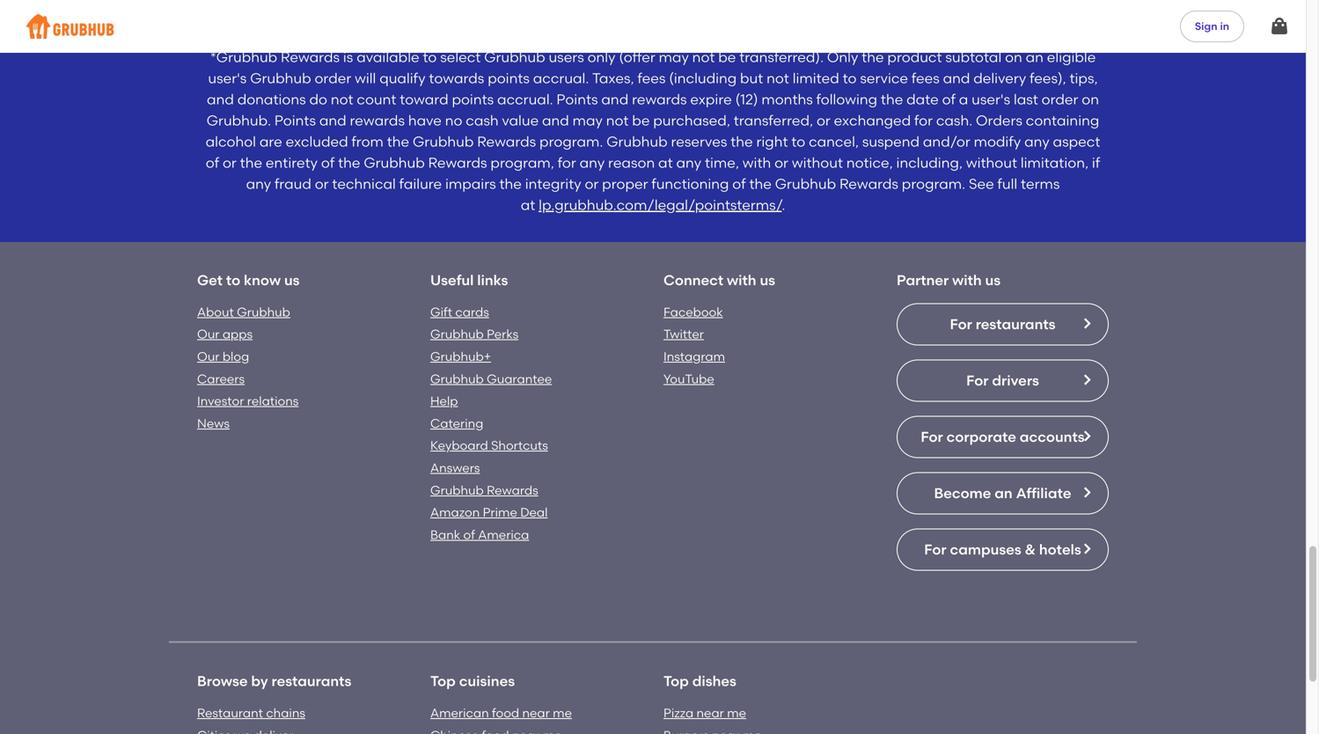 Task type: locate. For each thing, give the bounding box(es) containing it.
1 horizontal spatial top
[[664, 673, 689, 690]]

rewards down notice,
[[840, 176, 899, 192]]

grubhub left 'users'
[[484, 49, 546, 65]]

date
[[907, 91, 939, 108]]

1 horizontal spatial on
[[1082, 91, 1100, 108]]

points up cash on the top
[[452, 91, 494, 108]]

program,
[[491, 154, 555, 171]]

our apps link
[[197, 327, 253, 342]]

us right know
[[284, 272, 300, 289]]

the up technical
[[338, 154, 361, 171]]

useful links
[[431, 272, 508, 289]]

top up pizza
[[664, 673, 689, 690]]

0 horizontal spatial top
[[431, 673, 456, 690]]

2 vertical spatial right image
[[1080, 485, 1094, 500]]

not down "transferred)."
[[767, 70, 790, 87]]

0 vertical spatial right image
[[1080, 373, 1094, 387]]

0 vertical spatial points
[[557, 91, 598, 108]]

1 vertical spatial restaurants
[[272, 673, 352, 690]]

grubhub down answers
[[431, 483, 484, 498]]

2 fees from the left
[[912, 70, 940, 87]]

2 top from the left
[[664, 673, 689, 690]]

1 vertical spatial right image
[[1080, 542, 1094, 556]]

1 horizontal spatial rewards
[[632, 91, 687, 108]]

to
[[423, 49, 437, 65], [843, 70, 857, 87], [792, 133, 806, 150], [226, 272, 241, 289]]

right image inside for restaurants link
[[1080, 316, 1094, 331]]

2 right image from the top
[[1080, 542, 1094, 556]]

any left fraud
[[246, 176, 271, 192]]

amazon
[[431, 505, 480, 520]]

on
[[1006, 49, 1023, 65], [1082, 91, 1100, 108]]

with right connect
[[727, 272, 757, 289]]

me
[[553, 706, 572, 721], [727, 706, 747, 721]]

points up excluded
[[275, 112, 316, 129]]

order up do
[[315, 70, 352, 87]]

3 us from the left
[[986, 272, 1001, 289]]

useful
[[431, 272, 474, 289]]

us right connect
[[760, 272, 776, 289]]

1 horizontal spatial restaurants
[[976, 315, 1056, 333]]

may up (including
[[659, 49, 689, 65]]

0 vertical spatial user's
[[208, 70, 247, 87]]

1 right image from the top
[[1080, 316, 1094, 331]]

top
[[431, 673, 456, 690], [664, 673, 689, 690]]

of right the bank
[[464, 527, 475, 542]]

1 horizontal spatial me
[[727, 706, 747, 721]]

1 horizontal spatial for
[[915, 112, 933, 129]]

right image inside for drivers link
[[1080, 373, 1094, 387]]

accrual. down 'users'
[[533, 70, 589, 87]]

0 horizontal spatial program.
[[540, 133, 603, 150]]

me right the food
[[553, 706, 572, 721]]

lp.grubhub.com/legal/pointsterms/ .
[[539, 197, 786, 213]]

on up delivery at the right of page
[[1006, 49, 1023, 65]]

fees up date at the right top
[[912, 70, 940, 87]]

right image inside become an affiliate link
[[1080, 485, 1094, 500]]

order
[[315, 70, 352, 87], [1042, 91, 1079, 108]]

for up integrity
[[558, 154, 576, 171]]

partner with us
[[897, 272, 1001, 289]]

1 horizontal spatial an
[[1026, 49, 1044, 65]]

0 vertical spatial rewards
[[632, 91, 687, 108]]

0 vertical spatial order
[[315, 70, 352, 87]]

for left drivers
[[967, 372, 989, 389]]

not
[[693, 49, 715, 65], [767, 70, 790, 87], [331, 91, 354, 108], [606, 112, 629, 129]]

expire
[[691, 91, 732, 108]]

rewards down value
[[477, 133, 536, 150]]

with down "right"
[[743, 154, 772, 171]]

grubhub down know
[[237, 305, 290, 320]]

transferred,
[[734, 112, 814, 129]]

or down alcohol
[[223, 154, 237, 171]]

prime
[[483, 505, 518, 520]]

may
[[659, 49, 689, 65], [573, 112, 603, 129]]

0 vertical spatial at
[[659, 154, 673, 171]]

grubhub guarantee link
[[431, 371, 552, 386]]

purchased,
[[654, 112, 731, 129]]

0 vertical spatial on
[[1006, 49, 1023, 65]]

at up functioning
[[659, 154, 673, 171]]

0 vertical spatial an
[[1026, 49, 1044, 65]]

1 vertical spatial right image
[[1080, 429, 1094, 443]]

rewards up the purchased,
[[632, 91, 687, 108]]

links
[[477, 272, 508, 289]]

grubhub rewards link
[[431, 483, 539, 498]]

1 vertical spatial order
[[1042, 91, 1079, 108]]

the down service
[[881, 91, 904, 108]]

right image for for drivers
[[1080, 373, 1094, 387]]

careers link
[[197, 371, 245, 386]]

accrual. up value
[[497, 91, 553, 108]]

be up (including
[[719, 49, 736, 65]]

of down excluded
[[321, 154, 335, 171]]

keyboard
[[431, 438, 488, 453]]

rewards
[[281, 49, 340, 65], [477, 133, 536, 150], [428, 154, 487, 171], [840, 176, 899, 192], [487, 483, 539, 498]]

integrity
[[525, 176, 582, 192]]

transferred).
[[740, 49, 824, 65]]

2 near from the left
[[697, 706, 724, 721]]

1 me from the left
[[553, 706, 572, 721]]

program. down including,
[[902, 176, 966, 192]]

1 vertical spatial accrual.
[[497, 91, 553, 108]]

0 horizontal spatial near
[[523, 706, 550, 721]]

2 right image from the top
[[1080, 429, 1094, 443]]

to right get
[[226, 272, 241, 289]]

right image inside for corporate accounts link
[[1080, 429, 1094, 443]]

restaurant chains link
[[197, 706, 306, 721]]

notice,
[[847, 154, 893, 171]]

rewards down count
[[350, 112, 405, 129]]

1 vertical spatial an
[[995, 485, 1013, 502]]

us up for restaurants
[[986, 272, 1001, 289]]

browse
[[197, 673, 248, 690]]

0 vertical spatial be
[[719, 49, 736, 65]]

user's up orders
[[972, 91, 1011, 108]]

2 horizontal spatial us
[[986, 272, 1001, 289]]

youtube
[[664, 371, 715, 386]]

catering
[[431, 416, 484, 431]]

our up careers
[[197, 349, 220, 364]]

user's down *grubhub
[[208, 70, 247, 87]]

1 top from the left
[[431, 673, 456, 690]]

browse by restaurants
[[197, 673, 352, 690]]

the right from
[[387, 133, 410, 150]]

1 vertical spatial be
[[632, 112, 650, 129]]

top cuisines
[[431, 673, 515, 690]]

reserves
[[671, 133, 728, 150]]

corporate
[[947, 428, 1017, 445]]

points
[[557, 91, 598, 108], [275, 112, 316, 129]]

for left campuses
[[925, 541, 947, 558]]

an up fees),
[[1026, 49, 1044, 65]]

for down date at the right top
[[915, 112, 933, 129]]

exchanged
[[834, 112, 911, 129]]

restaurant chains
[[197, 706, 306, 721]]

have
[[408, 112, 442, 129]]

program. up integrity
[[540, 133, 603, 150]]

right
[[757, 133, 788, 150]]

see
[[969, 176, 995, 192]]

points up value
[[488, 70, 530, 87]]

chains
[[266, 706, 306, 721]]

subtotal
[[946, 49, 1002, 65]]

1 vertical spatial user's
[[972, 91, 1011, 108]]

excluded
[[286, 133, 348, 150]]

for restaurants
[[950, 315, 1056, 333]]

1 our from the top
[[197, 327, 220, 342]]

our
[[197, 327, 220, 342], [197, 349, 220, 364]]

right image up 'accounts'
[[1080, 373, 1094, 387]]

2 us from the left
[[760, 272, 776, 289]]

and
[[943, 70, 971, 87], [207, 91, 234, 108], [602, 91, 629, 108], [319, 112, 347, 129], [542, 112, 569, 129]]

0 horizontal spatial us
[[284, 272, 300, 289]]

1 vertical spatial for
[[558, 154, 576, 171]]

full
[[998, 176, 1018, 192]]

1 vertical spatial points
[[275, 112, 316, 129]]

rewards left "is"
[[281, 49, 340, 65]]

our down about
[[197, 327, 220, 342]]

0 horizontal spatial user's
[[208, 70, 247, 87]]

careers
[[197, 371, 245, 386]]

grubhub up reason
[[607, 133, 668, 150]]

fees down (offer on the left top of page
[[638, 70, 666, 87]]

fees
[[638, 70, 666, 87], [912, 70, 940, 87]]

be up reason
[[632, 112, 650, 129]]

0 horizontal spatial at
[[521, 197, 536, 213]]

1 near from the left
[[523, 706, 550, 721]]

answers link
[[431, 460, 480, 475]]

any up functioning
[[677, 154, 702, 171]]

3 right image from the top
[[1080, 485, 1094, 500]]

right image inside for campuses & hotels "link"
[[1080, 542, 1094, 556]]

modify
[[974, 133, 1022, 150]]

and down do
[[319, 112, 347, 129]]

get to know us
[[197, 272, 300, 289]]

near right the food
[[523, 706, 550, 721]]

and right value
[[542, 112, 569, 129]]

1 horizontal spatial without
[[967, 154, 1018, 171]]

near right pizza
[[697, 706, 724, 721]]

restaurants up drivers
[[976, 315, 1056, 333]]

1 vertical spatial on
[[1082, 91, 1100, 108]]

1 fees from the left
[[638, 70, 666, 87]]

0 horizontal spatial points
[[275, 112, 316, 129]]

partner
[[897, 272, 949, 289]]

grubhub perks link
[[431, 327, 519, 342]]

1 horizontal spatial be
[[719, 49, 736, 65]]

us
[[284, 272, 300, 289], [760, 272, 776, 289], [986, 272, 1001, 289]]

about grubhub our apps our                                     blog careers investor                                     relations news
[[197, 305, 299, 431]]

0 horizontal spatial without
[[792, 154, 843, 171]]

and up grubhub.
[[207, 91, 234, 108]]

0 vertical spatial our
[[197, 327, 220, 342]]

only
[[588, 49, 616, 65]]

.
[[782, 197, 786, 213]]

rewards up impairs
[[428, 154, 487, 171]]

count
[[357, 91, 397, 108]]

accounts
[[1020, 428, 1085, 445]]

grubhub+ link
[[431, 349, 491, 364]]

points down taxes,
[[557, 91, 598, 108]]

1 horizontal spatial program.
[[902, 176, 966, 192]]

without down the "modify"
[[967, 154, 1018, 171]]

user's
[[208, 70, 247, 87], [972, 91, 1011, 108]]

or right fraud
[[315, 176, 329, 192]]

1 vertical spatial at
[[521, 197, 536, 213]]

1 horizontal spatial us
[[760, 272, 776, 289]]

0 horizontal spatial me
[[553, 706, 572, 721]]

1 vertical spatial may
[[573, 112, 603, 129]]

0 vertical spatial restaurants
[[976, 315, 1056, 333]]

1 horizontal spatial near
[[697, 706, 724, 721]]

may down taxes,
[[573, 112, 603, 129]]

right image right '&'
[[1080, 542, 1094, 556]]

me down dishes
[[727, 706, 747, 721]]

to up following
[[843, 70, 857, 87]]

the down are
[[240, 154, 262, 171]]

1 horizontal spatial fees
[[912, 70, 940, 87]]

for down partner with us at right top
[[950, 315, 973, 333]]

0 horizontal spatial be
[[632, 112, 650, 129]]

news
[[197, 416, 230, 431]]

for for for corporate accounts
[[921, 428, 944, 445]]

0 horizontal spatial restaurants
[[272, 673, 352, 690]]

is
[[343, 49, 353, 65]]

0 horizontal spatial an
[[995, 485, 1013, 502]]

0 vertical spatial may
[[659, 49, 689, 65]]

at down integrity
[[521, 197, 536, 213]]

right image
[[1080, 373, 1094, 387], [1080, 542, 1094, 556]]

1 horizontal spatial user's
[[972, 91, 1011, 108]]

be
[[719, 49, 736, 65], [632, 112, 650, 129]]

any up limitation,
[[1025, 133, 1050, 150]]

order up containing
[[1042, 91, 1079, 108]]

for
[[950, 315, 973, 333], [967, 372, 989, 389], [921, 428, 944, 445], [925, 541, 947, 558]]

in
[[1221, 20, 1230, 32]]

apps
[[223, 327, 253, 342]]

0 vertical spatial program.
[[540, 133, 603, 150]]

gift cards grubhub perks grubhub+ grubhub guarantee help catering keyboard shortcuts answers grubhub rewards amazon prime deal bank of america
[[431, 305, 552, 542]]

not up (including
[[693, 49, 715, 65]]

1 horizontal spatial order
[[1042, 91, 1079, 108]]

with right 'partner'
[[953, 272, 982, 289]]

right image
[[1080, 316, 1094, 331], [1080, 429, 1094, 443], [1080, 485, 1094, 500]]

restaurants up chains
[[272, 673, 352, 690]]

at
[[659, 154, 673, 171], [521, 197, 536, 213]]

1 right image from the top
[[1080, 373, 1094, 387]]

0 horizontal spatial order
[[315, 70, 352, 87]]

0 horizontal spatial fees
[[638, 70, 666, 87]]

and up a
[[943, 70, 971, 87]]

0 vertical spatial right image
[[1080, 316, 1094, 331]]

or down "right"
[[775, 154, 789, 171]]

dishes
[[693, 673, 737, 690]]

without down cancel,
[[792, 154, 843, 171]]

service
[[860, 70, 909, 87]]

grubhub up .
[[775, 176, 837, 192]]

keyboard shortcuts link
[[431, 438, 548, 453]]

and down taxes,
[[602, 91, 629, 108]]

1 vertical spatial our
[[197, 349, 220, 364]]

grubhub+
[[431, 349, 491, 364]]

0 horizontal spatial rewards
[[350, 112, 405, 129]]

top up american
[[431, 673, 456, 690]]

for inside "link"
[[925, 541, 947, 558]]

facebook
[[664, 305, 723, 320]]

rewards up prime
[[487, 483, 539, 498]]

the up time,
[[731, 133, 753, 150]]

for left corporate
[[921, 428, 944, 445]]

right image for for campuses & hotels
[[1080, 542, 1094, 556]]

on down tips,
[[1082, 91, 1100, 108]]

the up service
[[862, 49, 884, 65]]

with for partner with us
[[953, 272, 982, 289]]

any up proper
[[580, 154, 605, 171]]

an left affiliate
[[995, 485, 1013, 502]]

an inside *grubhub rewards is available to select grubhub users only (offer may not be transferred). only the product subtotal on an eligible user's grubhub order will qualify towards points accrual. taxes, fees (including but not limited to service fees and delivery fees), tips, and donations do not count toward points accrual. points and rewards expire (12) months following the date of a user's last order on grubhub. points and rewards have no cash value and may not be purchased, transferred, or exchanged for cash. orders containing alcohol are excluded from the grubhub rewards program. grubhub reserves the right to cancel, suspend and/or modify any aspect of or the entirety of the grubhub rewards program, for any reason at any time, with or without notice, including, without limitation, if any fraud or technical failure impairs the integrity or proper functioning of the grubhub rewards program. see full terms at
[[1026, 49, 1044, 65]]



Task type: describe. For each thing, give the bounding box(es) containing it.
grubhub up donations
[[250, 70, 311, 87]]

sign in
[[1196, 20, 1230, 32]]

if
[[1093, 154, 1101, 171]]

1 us from the left
[[284, 272, 300, 289]]

facebook link
[[664, 305, 723, 320]]

product
[[888, 49, 943, 65]]

pizza
[[664, 706, 694, 721]]

youtube link
[[664, 371, 715, 386]]

not right do
[[331, 91, 354, 108]]

drivers
[[993, 372, 1040, 389]]

of left a
[[943, 91, 956, 108]]

reason
[[608, 154, 655, 171]]

grubhub down no
[[413, 133, 474, 150]]

us for partner with us
[[986, 272, 1001, 289]]

*grubhub rewards is available to select grubhub users only (offer may not be transferred). only the product subtotal on an eligible user's grubhub order will qualify towards points accrual. taxes, fees (including but not limited to service fees and delivery fees), tips, and donations do not count toward points accrual. points and rewards expire (12) months following the date of a user's last order on grubhub. points and rewards have no cash value and may not be purchased, transferred, or exchanged for cash. orders containing alcohol are excluded from the grubhub rewards program. grubhub reserves the right to cancel, suspend and/or modify any aspect of or the entirety of the grubhub rewards program, for any reason at any time, with or without notice, including, without limitation, if any fraud or technical failure impairs the integrity or proper functioning of the grubhub rewards program. see full terms at
[[206, 49, 1101, 213]]

(12)
[[736, 91, 759, 108]]

top for top dishes
[[664, 673, 689, 690]]

limited
[[793, 70, 840, 87]]

investor
[[197, 394, 244, 409]]

become an affiliate
[[935, 485, 1072, 502]]

connect with us
[[664, 272, 776, 289]]

only
[[828, 49, 859, 65]]

aspect
[[1053, 133, 1101, 150]]

become an affiliate link
[[897, 472, 1109, 515]]

containing
[[1026, 112, 1100, 129]]

or left proper
[[585, 176, 599, 192]]

will
[[355, 70, 376, 87]]

following
[[817, 91, 878, 108]]

are
[[260, 133, 282, 150]]

pizza near me link
[[664, 706, 747, 721]]

help
[[431, 394, 458, 409]]

months
[[762, 91, 813, 108]]

instagram
[[664, 349, 726, 364]]

hotels
[[1040, 541, 1082, 558]]

grubhub.
[[207, 112, 271, 129]]

the down program,
[[500, 176, 522, 192]]

blog
[[223, 349, 249, 364]]

american
[[431, 706, 489, 721]]

to left select
[[423, 49, 437, 65]]

towards
[[429, 70, 485, 87]]

alcohol
[[206, 133, 256, 150]]

grubhub down gift cards link
[[431, 327, 484, 342]]

for drivers link
[[897, 360, 1109, 402]]

grubhub up failure
[[364, 154, 425, 171]]

for for for restaurants
[[950, 315, 973, 333]]

value
[[502, 112, 539, 129]]

time,
[[705, 154, 740, 171]]

1 horizontal spatial points
[[557, 91, 598, 108]]

not down taxes,
[[606, 112, 629, 129]]

right image for become an affiliate
[[1080, 485, 1094, 500]]

0 vertical spatial accrual.
[[533, 70, 589, 87]]

sign in link
[[1181, 11, 1245, 42]]

for for for drivers
[[967, 372, 989, 389]]

and/or
[[923, 133, 971, 150]]

right image for for corporate accounts
[[1080, 429, 1094, 443]]

twitter link
[[664, 327, 704, 342]]

0 vertical spatial points
[[488, 70, 530, 87]]

restaurant
[[197, 706, 263, 721]]

of inside gift cards grubhub perks grubhub+ grubhub guarantee help catering keyboard shortcuts answers grubhub rewards amazon prime deal bank of america
[[464, 527, 475, 542]]

suspend
[[863, 133, 920, 150]]

or up cancel,
[[817, 112, 831, 129]]

functioning
[[652, 176, 729, 192]]

grubhub down grubhub+
[[431, 371, 484, 386]]

including,
[[897, 154, 963, 171]]

for restaurants link
[[897, 303, 1109, 345]]

1 vertical spatial program.
[[902, 176, 966, 192]]

the down "right"
[[750, 176, 772, 192]]

top dishes
[[664, 673, 737, 690]]

1 horizontal spatial at
[[659, 154, 673, 171]]

grubhub inside about grubhub our apps our                                     blog careers investor                                     relations news
[[237, 305, 290, 320]]

2 our from the top
[[197, 349, 220, 364]]

a
[[959, 91, 969, 108]]

to right "right"
[[792, 133, 806, 150]]

cash.
[[937, 112, 973, 129]]

failure
[[399, 176, 442, 192]]

from
[[352, 133, 384, 150]]

0 vertical spatial for
[[915, 112, 933, 129]]

select
[[440, 49, 481, 65]]

grubhub logo image
[[26, 9, 114, 44]]

of down time,
[[733, 176, 746, 192]]

gift
[[431, 305, 453, 320]]

top for top cuisines
[[431, 673, 456, 690]]

do
[[309, 91, 328, 108]]

donations
[[237, 91, 306, 108]]

lp.grubhub.com/legal/pointsterms/ link
[[539, 197, 782, 213]]

us for connect with us
[[760, 272, 776, 289]]

food
[[492, 706, 520, 721]]

last
[[1014, 91, 1039, 108]]

investor                                     relations link
[[197, 394, 299, 409]]

0 horizontal spatial may
[[573, 112, 603, 129]]

proper
[[602, 176, 648, 192]]

american food near me
[[431, 706, 572, 721]]

0 horizontal spatial for
[[558, 154, 576, 171]]

fraud
[[275, 176, 312, 192]]

america
[[478, 527, 529, 542]]

lp.grubhub.com/legal/pointsterms/
[[539, 197, 782, 213]]

2 without from the left
[[967, 154, 1018, 171]]

1 vertical spatial rewards
[[350, 112, 405, 129]]

1 horizontal spatial may
[[659, 49, 689, 65]]

of down alcohol
[[206, 154, 219, 171]]

right image for for restaurants
[[1080, 316, 1094, 331]]

but
[[740, 70, 764, 87]]

0 horizontal spatial on
[[1006, 49, 1023, 65]]

limitation,
[[1021, 154, 1089, 171]]

tips,
[[1070, 70, 1098, 87]]

terms
[[1021, 176, 1060, 192]]

&
[[1025, 541, 1036, 558]]

2 me from the left
[[727, 706, 747, 721]]

relations
[[247, 394, 299, 409]]

1 vertical spatial points
[[452, 91, 494, 108]]

(offer
[[619, 49, 656, 65]]

taxes,
[[592, 70, 634, 87]]

shortcuts
[[491, 438, 548, 453]]

for corporate accounts link
[[897, 416, 1109, 458]]

about grubhub link
[[197, 305, 290, 320]]

rewards inside gift cards grubhub perks grubhub+ grubhub guarantee help catering keyboard shortcuts answers grubhub rewards amazon prime deal bank of america
[[487, 483, 539, 498]]

catering link
[[431, 416, 484, 431]]

for for for campuses & hotels
[[925, 541, 947, 558]]

(including
[[669, 70, 737, 87]]

help link
[[431, 394, 458, 409]]

with inside *grubhub rewards is available to select grubhub users only (offer may not be transferred). only the product subtotal on an eligible user's grubhub order will qualify towards points accrual. taxes, fees (including but not limited to service fees and delivery fees), tips, and donations do not count toward points accrual. points and rewards expire (12) months following the date of a user's last order on grubhub. points and rewards have no cash value and may not be purchased, transferred, or exchanged for cash. orders containing alcohol are excluded from the grubhub rewards program. grubhub reserves the right to cancel, suspend and/or modify any aspect of or the entirety of the grubhub rewards program, for any reason at any time, with or without notice, including, without limitation, if any fraud or technical failure impairs the integrity or proper functioning of the grubhub rewards program. see full terms at
[[743, 154, 772, 171]]

about
[[197, 305, 234, 320]]

get
[[197, 272, 223, 289]]

1 without from the left
[[792, 154, 843, 171]]

with for connect with us
[[727, 272, 757, 289]]

bank of america link
[[431, 527, 529, 542]]

by
[[251, 673, 268, 690]]



Task type: vqa. For each thing, say whether or not it's contained in the screenshot.


